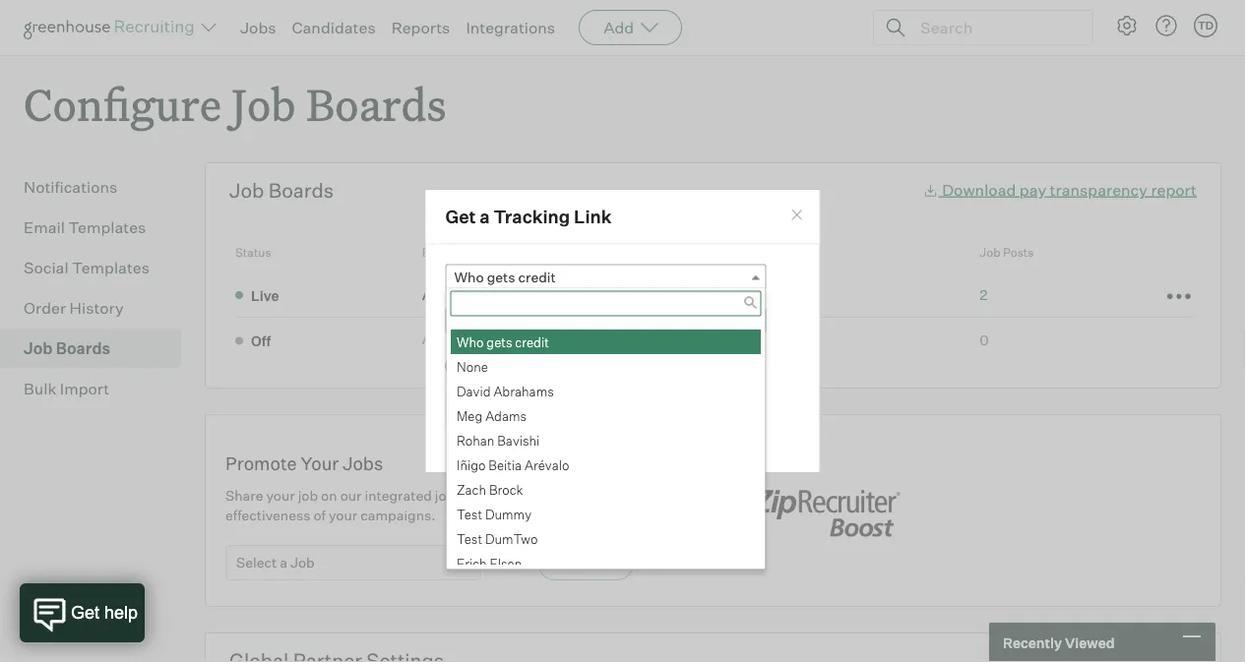 Task type: vqa. For each thing, say whether or not it's contained in the screenshot.
Report overview link in the left top of the page
no



Task type: locate. For each thing, give the bounding box(es) containing it.
credit inside who gets credit none david abrahams meg adams rohan bavishi iñigo beitia arévalo zach brock test dummy test dumtwo erich elsen
[[515, 334, 549, 349]]

select
[[454, 312, 495, 330], [236, 554, 277, 572]]

job down jobs link
[[232, 75, 296, 133]]

a for tracking
[[480, 205, 490, 227]]

email
[[24, 218, 65, 237]]

brock
[[489, 481, 523, 497]]

credit
[[518, 268, 556, 285], [515, 334, 549, 349]]

test
[[456, 506, 482, 522], [456, 530, 482, 546]]

notifications link
[[24, 175, 173, 199]]

1 vertical spatial select
[[236, 554, 277, 572]]

2 vertical spatial boards
[[56, 339, 110, 358]]

0 vertical spatial adept
[[422, 286, 463, 303]]

share your job on our integrated job boards and track the effectiveness of your campaigns.
[[225, 487, 590, 524]]

who
[[454, 268, 484, 285], [456, 334, 483, 349]]

share
[[225, 487, 263, 505]]

None text field
[[445, 394, 705, 420]]

gets down name
[[487, 268, 515, 285]]

templates up 'order history' link
[[72, 258, 150, 278]]

adept up "none"
[[422, 331, 462, 348]]

1 horizontal spatial job boards
[[229, 178, 334, 203]]

job boards up bulk import
[[24, 339, 110, 358]]

who inside who gets credit none david abrahams meg adams rohan bavishi iñigo beitia arévalo zach brock test dummy test dumtwo erich elsen
[[456, 334, 483, 349]]

a right get on the left top of the page
[[480, 205, 490, 227]]

job boards up status
[[229, 178, 334, 203]]

candidates
[[292, 18, 376, 37]]

0 horizontal spatial job
[[298, 487, 318, 505]]

erich
[[456, 555, 486, 571]]

0 vertical spatial boards
[[306, 75, 446, 133]]

job left on
[[298, 487, 318, 505]]

social templates link
[[24, 256, 173, 280]]

2 vertical spatial a
[[280, 554, 287, 572]]

select for select a job
[[236, 554, 277, 572]]

0 vertical spatial your
[[266, 487, 295, 505]]

who down name
[[454, 268, 484, 285]]

1 horizontal spatial job
[[435, 487, 455, 505]]

iñigo
[[456, 457, 485, 472]]

2 horizontal spatial a
[[498, 312, 505, 330]]

name
[[458, 245, 491, 260]]

1 horizontal spatial jobs
[[343, 452, 383, 475]]

0 vertical spatial templates
[[68, 218, 146, 237]]

select down effectiveness
[[236, 554, 277, 572]]

select up adept internal link
[[454, 312, 495, 330]]

job down the of
[[290, 554, 315, 572]]

1 vertical spatial boards
[[268, 178, 334, 203]]

a left "source..."
[[498, 312, 505, 330]]

jobs link
[[240, 18, 276, 37]]

1 vertical spatial credit
[[515, 334, 549, 349]]

1 vertical spatial gets
[[486, 334, 512, 349]]

add
[[604, 18, 634, 37]]

promote your jobs
[[225, 452, 383, 475]]

zip recruiter image
[[713, 473, 910, 549]]

internal down "source..."
[[530, 334, 588, 347]]

report
[[1151, 180, 1197, 200]]

1 vertical spatial adept
[[422, 331, 462, 348]]

arévalo
[[524, 457, 569, 472]]

get a tracking link dialog
[[425, 189, 820, 575]]

gets down select a source...
[[486, 334, 512, 349]]

internal down select a source...
[[465, 331, 514, 348]]

campaigns.
[[360, 507, 436, 524]]

who up "none"
[[456, 334, 483, 349]]

a down effectiveness
[[280, 554, 287, 572]]

order
[[24, 298, 66, 318]]

adept for adept internal
[[422, 331, 462, 348]]

boards down candidates
[[306, 75, 446, 133]]

job boards
[[229, 178, 334, 203], [24, 339, 110, 358]]

adept link
[[422, 285, 469, 304]]

None submit
[[445, 353, 540, 379]]

0 horizontal spatial internal
[[465, 331, 514, 348]]

beitia
[[488, 457, 521, 472]]

credit up "source..."
[[518, 268, 556, 285]]

of
[[313, 507, 326, 524]]

configure image
[[1115, 14, 1139, 37]]

1 horizontal spatial select
[[454, 312, 495, 330]]

templates
[[68, 218, 146, 237], [72, 258, 150, 278]]

adept internal
[[422, 331, 514, 348]]

select inside 'link'
[[454, 312, 495, 330]]

internal
[[465, 331, 514, 348], [530, 334, 588, 347]]

credit for who gets credit
[[518, 268, 556, 285]]

get
[[445, 205, 476, 227]]

2
[[980, 286, 988, 303]]

1 adept from the top
[[422, 286, 463, 303]]

2 adept from the top
[[422, 331, 462, 348]]

the
[[569, 487, 590, 505]]

recently viewed
[[1003, 634, 1115, 651]]

test down boards
[[456, 506, 482, 522]]

status
[[235, 245, 271, 260]]

adept down the board
[[422, 286, 463, 303]]

email templates link
[[24, 216, 173, 239]]

gets inside who gets credit link
[[487, 268, 515, 285]]

1 vertical spatial your
[[329, 507, 357, 524]]

social
[[24, 258, 69, 278]]

adept
[[422, 286, 463, 303], [422, 331, 462, 348]]

posts
[[1003, 245, 1034, 260]]

your up effectiveness
[[266, 487, 295, 505]]

1 vertical spatial test
[[456, 530, 482, 546]]

0 vertical spatial a
[[480, 205, 490, 227]]

1 vertical spatial a
[[498, 312, 505, 330]]

source...
[[508, 312, 565, 330]]

0 horizontal spatial your
[[266, 487, 295, 505]]

job left zach
[[435, 487, 455, 505]]

0 horizontal spatial a
[[280, 554, 287, 572]]

reports link
[[391, 18, 450, 37]]

order history link
[[24, 296, 173, 320]]

1 vertical spatial templates
[[72, 258, 150, 278]]

0 vertical spatial test
[[456, 506, 482, 522]]

a
[[480, 205, 490, 227], [498, 312, 505, 330], [280, 554, 287, 572]]

None text field
[[450, 291, 761, 316]]

credit down "source..."
[[515, 334, 549, 349]]

board name
[[422, 245, 491, 260]]

2 job from the left
[[435, 487, 455, 505]]

test up erich
[[456, 530, 482, 546]]

your down our
[[329, 507, 357, 524]]

gets inside who gets credit none david abrahams meg adams rohan bavishi iñigo beitia arévalo zach brock test dummy test dumtwo erich elsen
[[486, 334, 512, 349]]

0 vertical spatial credit
[[518, 268, 556, 285]]

0 vertical spatial who
[[454, 268, 484, 285]]

pay
[[1020, 180, 1047, 200]]

1 job from the left
[[298, 487, 318, 505]]

1 test from the top
[[456, 506, 482, 522]]

a for source...
[[498, 312, 505, 330]]

transparency
[[1050, 180, 1148, 200]]

reports
[[391, 18, 450, 37]]

0 horizontal spatial jobs
[[240, 18, 276, 37]]

0 horizontal spatial select
[[236, 554, 277, 572]]

1 horizontal spatial a
[[480, 205, 490, 227]]

td button
[[1190, 10, 1222, 41]]

1 horizontal spatial your
[[329, 507, 357, 524]]

job up status
[[229, 178, 264, 203]]

download
[[942, 180, 1016, 200]]

0
[[980, 332, 989, 349]]

your
[[266, 487, 295, 505], [329, 507, 357, 524]]

candidates link
[[292, 18, 376, 37]]

templates down 'notifications' 'link'
[[68, 218, 146, 237]]

a inside select a source... 'link'
[[498, 312, 505, 330]]

off
[[251, 332, 271, 350]]

jobs
[[240, 18, 276, 37], [343, 452, 383, 475]]

jobs left "candidates" link
[[240, 18, 276, 37]]

0 vertical spatial select
[[454, 312, 495, 330]]

2 test from the top
[[456, 530, 482, 546]]

elsen
[[489, 555, 521, 571]]

dummy
[[485, 506, 531, 522]]

0 horizontal spatial job boards
[[24, 339, 110, 358]]

boards
[[306, 75, 446, 133], [268, 178, 334, 203], [56, 339, 110, 358]]

1 vertical spatial who
[[456, 334, 483, 349]]

0 vertical spatial job boards
[[229, 178, 334, 203]]

download pay transparency report
[[942, 180, 1197, 200]]

add button
[[579, 10, 682, 45]]

jobs up our
[[343, 452, 383, 475]]

credit for who gets credit none david abrahams meg adams rohan bavishi iñigo beitia arévalo zach brock test dummy test dumtwo erich elsen
[[515, 334, 549, 349]]

boards up status
[[268, 178, 334, 203]]

boards up import
[[56, 339, 110, 358]]

0 vertical spatial gets
[[487, 268, 515, 285]]

templates for email templates
[[68, 218, 146, 237]]



Task type: describe. For each thing, give the bounding box(es) containing it.
adams
[[485, 407, 526, 423]]

gets for who gets credit
[[487, 268, 515, 285]]

bavishi
[[497, 432, 539, 448]]

meg
[[456, 407, 482, 423]]

abrahams
[[493, 383, 553, 399]]

who for who gets credit none david abrahams meg adams rohan bavishi iñigo beitia arévalo zach brock test dummy test dumtwo erich elsen
[[456, 334, 483, 349]]

job up 'bulk'
[[24, 339, 53, 358]]

live
[[251, 287, 279, 304]]

david
[[456, 383, 490, 399]]

boards
[[458, 487, 503, 505]]

who gets credit link
[[445, 264, 766, 289]]

configure job boards
[[24, 75, 446, 133]]

track
[[533, 487, 566, 505]]

greenhouse recruiting image
[[24, 16, 201, 39]]

close image
[[789, 207, 805, 223]]

adept internal link
[[422, 330, 520, 349]]

1 vertical spatial jobs
[[343, 452, 383, 475]]

gets for who gets credit none david abrahams meg adams rohan bavishi iñigo beitia arévalo zach brock test dummy test dumtwo erich elsen
[[486, 334, 512, 349]]

select a source... link
[[445, 308, 766, 333]]

who gets credit
[[454, 268, 556, 285]]

bulk import link
[[24, 377, 173, 401]]

download pay transparency report link
[[923, 180, 1197, 200]]

get a tracking link
[[445, 205, 612, 227]]

internal inside adept internal link
[[465, 331, 514, 348]]

order history
[[24, 298, 124, 318]]

and
[[506, 487, 530, 505]]

zach
[[456, 481, 486, 497]]

2 link
[[980, 286, 988, 303]]

job boards link
[[24, 337, 173, 360]]

td button
[[1194, 14, 1218, 37]]

select a source...
[[454, 312, 565, 330]]

who for who gets credit
[[454, 268, 484, 285]]

email templates
[[24, 218, 146, 237]]

none submit inside get a tracking link "dialog"
[[445, 353, 540, 379]]

promote
[[225, 452, 297, 475]]

templates for social templates
[[72, 258, 150, 278]]

integrations
[[466, 18, 555, 37]]

integrations link
[[466, 18, 555, 37]]

bulk import
[[24, 379, 109, 399]]

integrated
[[365, 487, 432, 505]]

bulk
[[24, 379, 56, 399]]

a for job
[[280, 554, 287, 572]]

recently
[[1003, 634, 1062, 651]]

history
[[69, 298, 124, 318]]

adept for adept
[[422, 286, 463, 303]]

td
[[1198, 19, 1214, 32]]

link
[[574, 205, 612, 227]]

configure
[[24, 75, 222, 133]]

0 vertical spatial jobs
[[240, 18, 276, 37]]

0 link
[[980, 332, 989, 349]]

on
[[321, 487, 337, 505]]

social templates
[[24, 258, 150, 278]]

rohan
[[456, 432, 494, 448]]

notifications
[[24, 177, 117, 197]]

effectiveness
[[225, 507, 310, 524]]

our
[[340, 487, 362, 505]]

1 horizontal spatial internal
[[530, 334, 588, 347]]

1 vertical spatial job boards
[[24, 339, 110, 358]]

import
[[60, 379, 109, 399]]

none
[[456, 358, 488, 374]]

select for select a source...
[[454, 312, 495, 330]]

job left posts
[[980, 245, 1001, 260]]

dumtwo
[[485, 530, 537, 546]]

viewed
[[1065, 634, 1115, 651]]

your
[[301, 452, 339, 475]]

Search text field
[[915, 13, 1075, 42]]

none text field inside get a tracking link "dialog"
[[450, 291, 761, 316]]

job posts
[[980, 245, 1034, 260]]

who gets credit none david abrahams meg adams rohan bavishi iñigo beitia arévalo zach brock test dummy test dumtwo erich elsen
[[456, 334, 569, 571]]

none text field inside get a tracking link "dialog"
[[445, 394, 705, 420]]

select a job
[[236, 554, 315, 572]]

tracking
[[494, 205, 570, 227]]

board
[[422, 245, 455, 260]]



